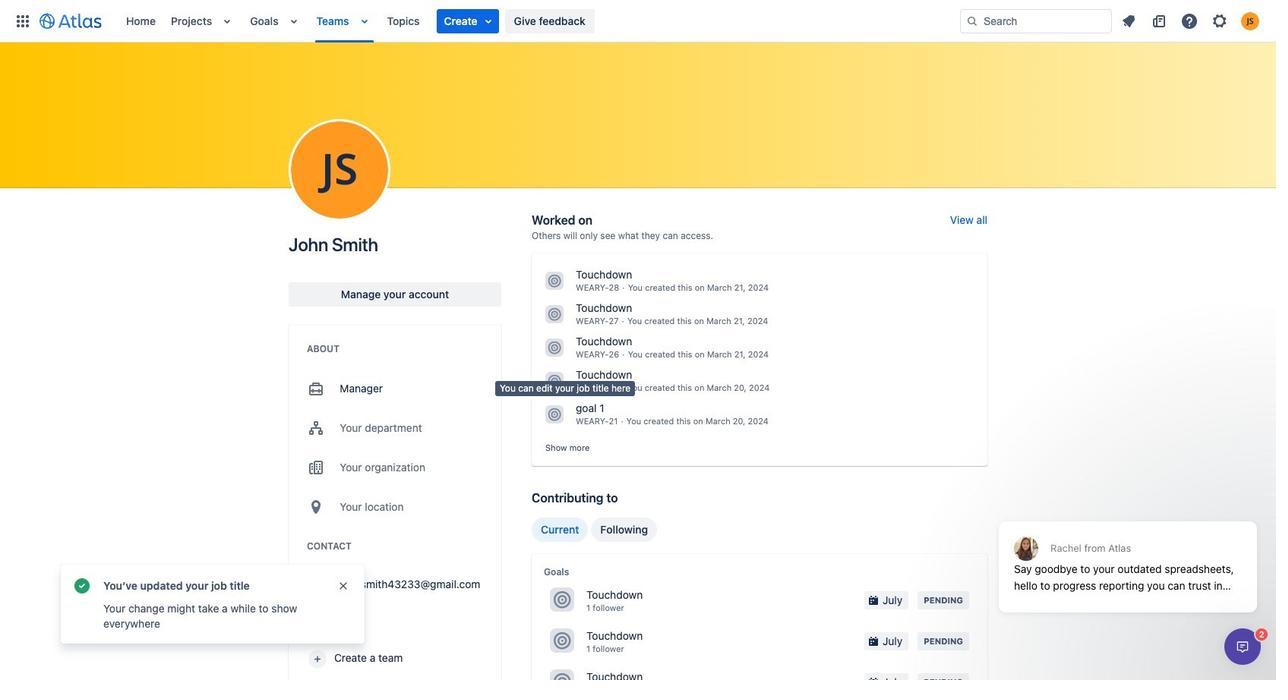 Task type: locate. For each thing, give the bounding box(es) containing it.
1 horizontal spatial list
[[1115, 9, 1267, 33]]

tooltip
[[495, 381, 635, 396]]

settings image
[[1211, 12, 1229, 30]]

group
[[532, 518, 657, 542]]

banner
[[0, 0, 1276, 43]]

notifications image
[[1120, 12, 1138, 30]]

None search field
[[960, 9, 1112, 33]]

help image
[[1181, 12, 1199, 30]]

list
[[119, 0, 960, 42], [1115, 9, 1267, 33]]

0 horizontal spatial list
[[119, 0, 960, 42]]

search image
[[966, 15, 979, 27]]

list item
[[437, 9, 499, 33]]

dialog
[[991, 485, 1265, 625], [1225, 629, 1261, 666]]

switch to... image
[[14, 12, 32, 30]]

1 vertical spatial dialog
[[1225, 629, 1261, 666]]



Task type: vqa. For each thing, say whether or not it's contained in the screenshot.
list
yes



Task type: describe. For each thing, give the bounding box(es) containing it.
top element
[[9, 0, 960, 42]]

list item inside top element
[[437, 9, 499, 33]]

dismiss image
[[337, 580, 349, 593]]

Search field
[[960, 9, 1112, 33]]

0 vertical spatial dialog
[[991, 485, 1265, 625]]

profile image actions image
[[330, 161, 349, 179]]

account image
[[1241, 12, 1260, 30]]



